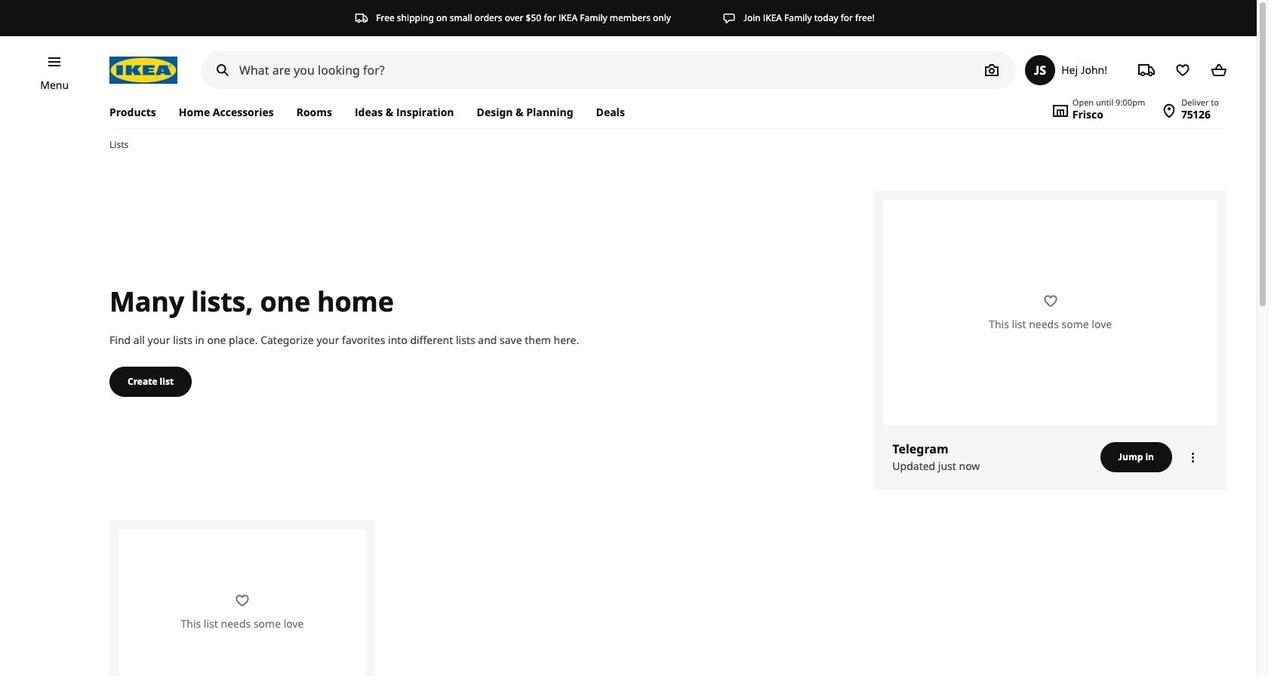 Task type: describe. For each thing, give the bounding box(es) containing it.
ikea logotype, go to start page image
[[109, 57, 177, 84]]

Search by product text field
[[202, 51, 1016, 89]]



Task type: vqa. For each thing, say whether or not it's contained in the screenshot.
In related to (221)
no



Task type: locate. For each thing, give the bounding box(es) containing it.
None search field
[[202, 51, 1016, 89]]



